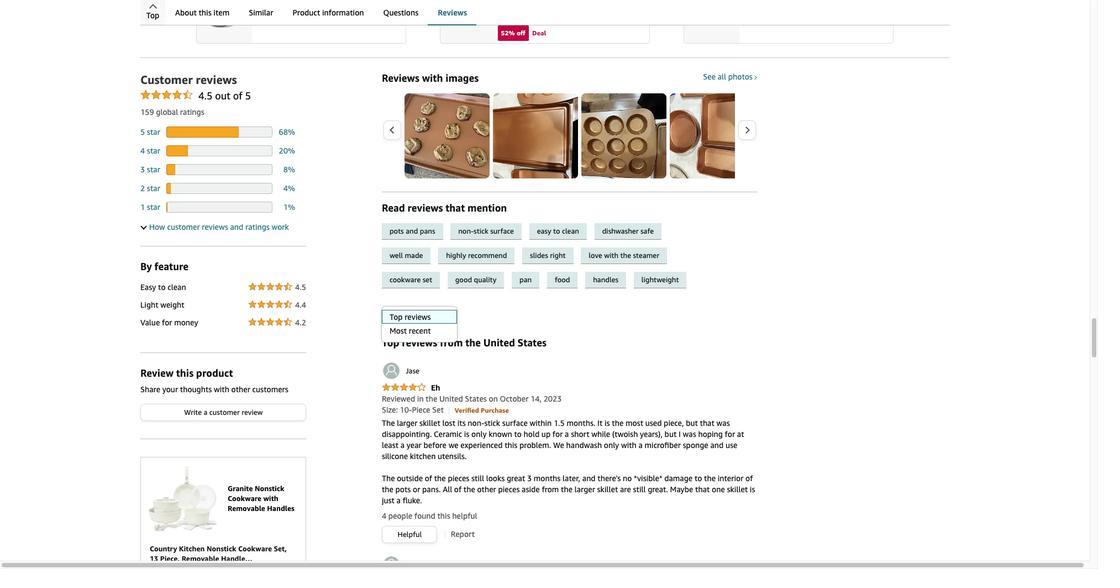 Task type: locate. For each thing, give the bounding box(es) containing it.
before
[[424, 441, 447, 450]]

1 horizontal spatial united
[[483, 337, 515, 349]]

for
[[162, 318, 172, 327], [553, 430, 563, 439], [725, 430, 735, 439]]

1 horizontal spatial 4.5
[[295, 282, 306, 292]]

3 inside 'the outside of the pieces still looks great 3 months later, and there's no *visible* damage to the interior of the pots or pans. all of the other pieces aside from the larger skillet are still great. maybe that one skillet is just a fluke.'
[[527, 474, 532, 483]]

for up we
[[553, 430, 563, 439]]

0 vertical spatial is
[[605, 419, 610, 428]]

355
[[258, 11, 274, 23]]

reviews for read reviews that mention
[[408, 202, 443, 214]]

list inside top reviews element
[[405, 93, 1098, 178]]

1 horizontal spatial | image
[[449, 407, 449, 414]]

1 horizontal spatial skillet
[[597, 485, 618, 494]]

0 vertical spatial clean
[[562, 226, 579, 235]]

list box containing top reviews
[[381, 310, 457, 338]]

with inside review this product share your thoughts with other customers
[[214, 385, 229, 394]]

the up 'all'
[[434, 474, 446, 483]]

star up 2 star
[[147, 165, 160, 174]]

eh link
[[382, 383, 440, 393]]

1 vertical spatial pots
[[395, 485, 411, 494]]

reviews with images
[[382, 72, 479, 84]]

1 vertical spatial clean
[[168, 282, 186, 292]]

cookware set link
[[382, 272, 448, 288]]

4.5
[[198, 89, 213, 102], [295, 282, 306, 292]]

4 star from the top
[[147, 183, 160, 193]]

in
[[417, 394, 424, 404]]

1,708 link
[[254, 1, 321, 11]]

2 star from the top
[[147, 146, 160, 155]]

with down product
[[214, 385, 229, 394]]

1 vertical spatial reviews
[[382, 72, 419, 84]]

4
[[140, 146, 145, 155], [382, 511, 386, 521]]

skillet down set
[[420, 419, 440, 428]]

2 the from the top
[[382, 474, 395, 483]]

0 vertical spatial united
[[483, 337, 515, 349]]

that left mention
[[446, 202, 465, 214]]

highly
[[446, 251, 466, 260]]

1 horizontal spatial 4
[[382, 511, 386, 521]]

0 horizontal spatial other
[[231, 385, 250, 394]]

non- down verified purchase
[[468, 419, 484, 428]]

3 up 2 on the top
[[140, 165, 145, 174]]

out
[[215, 89, 230, 102]]

reviews inside dropdown button
[[202, 222, 228, 231]]

list box
[[381, 310, 457, 338]]

this down known
[[505, 441, 518, 450]]

from down the months
[[542, 485, 559, 494]]

and inside 'the outside of the pieces still looks great 3 months later, and there's no *visible* damage to the interior of the pots or pans. all of the other pieces aside from the larger skillet are still great. maybe that one skillet is just a fluke.'
[[582, 474, 596, 483]]

with down (twoish
[[621, 441, 637, 450]]

purchase
[[481, 406, 509, 415]]

easy to clean
[[537, 226, 579, 235]]

0 vertical spatial list
[[162, 0, 1098, 44]]

2 vertical spatial that
[[695, 485, 710, 494]]

the inside the larger skillet lost its non-stick surface within 1.5 months. it is the most used piece, but that was disappointing. ceramic is only known to hold up for a short while (twoish years), but i was hoping for at least a year before we experienced this problem. we handwash only with a microfiber sponge and use silicone kitchen utensils.
[[612, 419, 624, 428]]

| image left report link
[[445, 531, 446, 539]]

stick down purchase
[[484, 419, 500, 428]]

the left the steamer
[[620, 251, 631, 260]]

0 horizontal spatial | image
[[445, 531, 446, 539]]

1 horizontal spatial 3
[[527, 474, 532, 483]]

0 vertical spatial 5
[[245, 89, 251, 102]]

this left item
[[199, 8, 212, 17]]

0 vertical spatial stick
[[474, 226, 489, 235]]

1 horizontal spatial from
[[542, 485, 559, 494]]

1 vertical spatial other
[[477, 485, 496, 494]]

1 vertical spatial 5
[[140, 127, 145, 136]]

2 99 from the left
[[515, 11, 526, 23]]

1 vertical spatial the
[[382, 474, 395, 483]]

0 horizontal spatial 4.5
[[198, 89, 213, 102]]

recent
[[409, 326, 431, 336]]

1 horizontal spatial ratings
[[245, 222, 270, 231]]

of
[[233, 89, 243, 102], [425, 474, 432, 483], [746, 474, 753, 483], [454, 485, 462, 494]]

a right write
[[204, 408, 208, 417]]

progress bar for 4 star
[[167, 145, 273, 156]]

list: down 1,708 link
[[291, 14, 303, 23]]

1 horizontal spatial 5
[[245, 89, 251, 102]]

clean for easy to clean
[[562, 226, 579, 235]]

reviews for reviews with images
[[382, 72, 419, 84]]

| image right set
[[449, 407, 449, 414]]

this
[[199, 8, 212, 17], [176, 367, 194, 379], [505, 441, 518, 450], [437, 511, 450, 521]]

to right easy
[[158, 282, 166, 292]]

1 vertical spatial only
[[604, 441, 619, 450]]

stick inside the larger skillet lost its non-stick surface within 1.5 months. it is the most used piece, but that was disappointing. ceramic is only known to hold up for a short while (twoish years), but i was hoping for at least a year before we experienced this problem. we handwash only with a microfiber sponge and use silicone kitchen utensils.
[[484, 419, 500, 428]]

and right "later,"
[[582, 474, 596, 483]]

pan link
[[512, 272, 547, 288]]

the
[[382, 419, 395, 428], [382, 474, 395, 483]]

surface up known
[[502, 419, 528, 428]]

reviews up previous image
[[382, 72, 419, 84]]

4.5 for 4.5 out of 5
[[198, 89, 213, 102]]

top for top reviews most recent
[[390, 312, 403, 322]]

star
[[147, 127, 160, 136], [147, 146, 160, 155], [147, 165, 160, 174], [147, 183, 160, 193], [147, 202, 160, 212]]

most
[[626, 419, 643, 428]]

well made
[[390, 251, 423, 260]]

1 vertical spatial pieces
[[498, 485, 520, 494]]

0 vertical spatial pots
[[390, 226, 404, 235]]

top reviews
[[386, 309, 419, 316]]

pieces down great
[[498, 485, 520, 494]]

1 star link
[[140, 202, 160, 212]]

0 vertical spatial but
[[686, 419, 698, 428]]

states
[[518, 337, 547, 349], [465, 394, 487, 404]]

star up '3 star'
[[147, 146, 160, 155]]

list: inside 99 . 99 list:
[[529, 14, 541, 23]]

a right just
[[397, 496, 401, 505]]

non- inside the larger skillet lost its non-stick surface within 1.5 months. it is the most used piece, but that was disappointing. ceramic is only known to hold up for a short while (twoish years), but i was hoping for at least a year before we experienced this problem. we handwash only with a microfiber sponge and use silicone kitchen utensils.
[[468, 419, 484, 428]]

pots down read
[[390, 226, 404, 235]]

images
[[446, 72, 479, 84]]

0 horizontal spatial united
[[439, 394, 463, 404]]

0 horizontal spatial customer
[[167, 222, 200, 231]]

1 vertical spatial ratings
[[245, 222, 270, 231]]

1 vertical spatial 4.5
[[295, 282, 306, 292]]

0 horizontal spatial 3
[[140, 165, 145, 174]]

reviews
[[196, 73, 237, 87], [408, 202, 443, 214], [202, 222, 228, 231], [398, 309, 419, 316], [405, 312, 431, 322], [402, 337, 437, 349]]

pots and pans link
[[382, 223, 451, 240]]

customers
[[252, 385, 288, 394]]

still left looks
[[471, 474, 484, 483]]

99
[[502, 11, 513, 23], [515, 11, 526, 23]]

2 vertical spatial is
[[750, 485, 755, 494]]

other up review
[[231, 385, 250, 394]]

ratings left work
[[245, 222, 270, 231]]

1 99 from the left
[[502, 11, 513, 23]]

and left pans
[[406, 226, 418, 235]]

2 progress bar from the top
[[167, 145, 273, 156]]

5 up 4 star
[[140, 127, 145, 136]]

only up experienced
[[471, 430, 487, 439]]

1 vertical spatial still
[[633, 485, 646, 494]]

customer
[[167, 222, 200, 231], [209, 408, 240, 417]]

microfiber
[[645, 441, 681, 450]]

1 horizontal spatial list:
[[529, 14, 541, 23]]

1 vertical spatial from
[[542, 485, 559, 494]]

0 horizontal spatial skillet
[[420, 419, 440, 428]]

dishwasher safe
[[602, 226, 654, 235]]

non- up highly
[[458, 226, 474, 235]]

99 up off
[[515, 11, 526, 23]]

1 vertical spatial 4
[[382, 511, 386, 521]]

piece
[[412, 405, 430, 415]]

4.5 up 4.4
[[295, 282, 306, 292]]

to right damage
[[695, 474, 702, 483]]

feature
[[155, 260, 188, 272]]

from down dropdown image
[[440, 337, 463, 349]]

0 vertical spatial was
[[717, 419, 730, 428]]

skillet down the interior
[[727, 485, 748, 494]]

4 progress bar from the top
[[167, 183, 273, 194]]

4 up '3 star'
[[140, 146, 145, 155]]

star right 1
[[147, 202, 160, 212]]

the up just
[[382, 485, 393, 494]]

review
[[140, 367, 174, 379]]

clean right 'easy'
[[562, 226, 579, 235]]

we
[[553, 441, 564, 450]]

skillet down the there's at the bottom right of page
[[597, 485, 618, 494]]

no
[[623, 474, 632, 483]]

1 the from the top
[[382, 419, 395, 428]]

was up "hoping"
[[717, 419, 730, 428]]

read
[[382, 202, 405, 214]]

reviews inside top reviews most recent
[[405, 312, 431, 322]]

this right found
[[437, 511, 450, 521]]

52% off
[[501, 29, 526, 37]]

list: up "deal"
[[529, 14, 541, 23]]

ratings inside the how customer reviews and ratings work dropdown button
[[245, 222, 270, 231]]

0 vertical spatial only
[[471, 430, 487, 439]]

0 vertical spatial non-
[[458, 226, 474, 235]]

top for top reviews
[[386, 309, 397, 316]]

larger inside the larger skillet lost its non-stick surface within 1.5 months. it is the most used piece, but that was disappointing. ceramic is only known to hold up for a short while (twoish years), but i was hoping for at least a year before we experienced this problem. we handwash only with a microfiber sponge and use silicone kitchen utensils.
[[397, 419, 418, 428]]

4.5 left out on the left of page
[[198, 89, 213, 102]]

larger inside 'the outside of the pieces still looks great 3 months later, and there's no *visible* damage to the interior of the pots or pans. all of the other pieces aside from the larger skillet are still great. maybe that one skillet is just a fluke.'
[[575, 485, 595, 494]]

lightweight link
[[634, 272, 692, 288]]

2 list: from the left
[[529, 14, 541, 23]]

1 vertical spatial non-
[[468, 419, 484, 428]]

dropdown image
[[448, 310, 453, 315]]

0 vertical spatial 4
[[140, 146, 145, 155]]

5 star
[[140, 127, 160, 136]]

star for 3 star
[[147, 165, 160, 174]]

1 horizontal spatial other
[[477, 485, 496, 494]]

but
[[686, 419, 698, 428], [665, 430, 677, 439]]

1 horizontal spatial larger
[[575, 485, 595, 494]]

but left i
[[665, 430, 677, 439]]

up
[[542, 430, 551, 439]]

known
[[489, 430, 512, 439]]

0 vertical spatial customer
[[167, 222, 200, 231]]

the left outside
[[382, 474, 395, 483]]

and inside "link"
[[406, 226, 418, 235]]

3 star from the top
[[147, 165, 160, 174]]

top reviews element
[[140, 57, 1098, 569]]

5 right out on the left of page
[[245, 89, 251, 102]]

top reviews option
[[381, 310, 457, 324]]

top reviews link
[[382, 310, 457, 324]]

is right it at the right bottom of the page
[[605, 419, 610, 428]]

0 horizontal spatial list:
[[291, 14, 303, 23]]

the up one
[[704, 474, 716, 483]]

with left images
[[422, 72, 443, 84]]

0 horizontal spatial 5
[[140, 127, 145, 136]]

0 vertical spatial | image
[[449, 407, 449, 414]]

larger down "later,"
[[575, 485, 595, 494]]

0 vertical spatial 4.5
[[198, 89, 213, 102]]

10-
[[400, 405, 412, 415]]

well made link
[[382, 247, 438, 264]]

top
[[146, 11, 159, 20], [386, 309, 397, 316], [390, 312, 403, 322], [382, 337, 399, 349]]

customer left review
[[209, 408, 240, 417]]

great.
[[648, 485, 668, 494]]

the inside the larger skillet lost its non-stick surface within 1.5 months. it is the most used piece, but that was disappointing. ceramic is only known to hold up for a short while (twoish years), but i was hoping for at least a year before we experienced this problem. we handwash only with a microfiber sponge and use silicone kitchen utensils.
[[382, 419, 395, 428]]

that up "hoping"
[[700, 419, 715, 428]]

only down while
[[604, 441, 619, 450]]

report link
[[451, 530, 475, 539]]

interior
[[718, 474, 744, 483]]

1 horizontal spatial pieces
[[498, 485, 520, 494]]

a inside 'the outside of the pieces still looks great 3 months later, and there's no *visible* damage to the interior of the pots or pans. all of the other pieces aside from the larger skillet are still great. maybe that one skillet is just a fluke.'
[[397, 496, 401, 505]]

1 vertical spatial states
[[465, 394, 487, 404]]

quality
[[474, 275, 497, 284]]

2 horizontal spatial skillet
[[727, 485, 748, 494]]

0 horizontal spatial but
[[665, 430, 677, 439]]

the inside 'the outside of the pieces still looks great 3 months later, and there's no *visible* damage to the interior of the pots or pans. all of the other pieces aside from the larger skillet are still great. maybe that one skillet is just a fluke.'
[[382, 474, 395, 483]]

top for top
[[146, 11, 159, 20]]

and left work
[[230, 222, 243, 231]]

1 vertical spatial larger
[[575, 485, 595, 494]]

top inside top reviews most recent
[[390, 312, 403, 322]]

star up 4 star
[[147, 127, 160, 136]]

clean for easy to clean
[[168, 282, 186, 292]]

ratings right the global
[[180, 107, 204, 117]]

1 vertical spatial 3
[[527, 474, 532, 483]]

1 vertical spatial list
[[405, 93, 1098, 178]]

previous image
[[389, 126, 395, 134]]

0 horizontal spatial reviews
[[382, 72, 419, 84]]

pieces
[[448, 474, 469, 483], [498, 485, 520, 494]]

1 horizontal spatial but
[[686, 419, 698, 428]]

159
[[140, 107, 154, 117]]

0 horizontal spatial larger
[[397, 419, 418, 428]]

5 progress bar from the top
[[167, 202, 273, 213]]

expand image
[[141, 223, 147, 230]]

most
[[390, 326, 407, 336]]

stick down mention
[[474, 226, 489, 235]]

0 horizontal spatial clean
[[168, 282, 186, 292]]

of right 'all'
[[454, 485, 462, 494]]

lightweight
[[642, 275, 679, 284]]

159 global ratings
[[140, 107, 204, 117]]

stick inside non-stick surface link
[[474, 226, 489, 235]]

surface down mention
[[490, 226, 514, 235]]

other inside review this product share your thoughts with other customers
[[231, 385, 250, 394]]

the up (twoish
[[612, 419, 624, 428]]

3 up aside
[[527, 474, 532, 483]]

0 vertical spatial larger
[[397, 419, 418, 428]]

this up 'thoughts'
[[176, 367, 194, 379]]

0 horizontal spatial 99
[[502, 11, 513, 23]]

that inside the larger skillet lost its non-stick surface within 1.5 months. it is the most used piece, but that was disappointing. ceramic is only known to hold up for a short while (twoish years), but i was hoping for at least a year before we experienced this problem. we handwash only with a microfiber sponge and use silicone kitchen utensils.
[[700, 419, 715, 428]]

2 horizontal spatial for
[[725, 430, 735, 439]]

pots down outside
[[395, 485, 411, 494]]

used
[[645, 419, 662, 428]]

2023
[[544, 394, 562, 404]]

outside
[[397, 474, 423, 483]]

of right the interior
[[746, 474, 753, 483]]

similar
[[249, 8, 273, 17]]

larger up disappointing.
[[397, 419, 418, 428]]

star right 2 on the top
[[147, 183, 160, 193]]

is right one
[[750, 485, 755, 494]]

0 vertical spatial that
[[446, 202, 465, 214]]

list
[[162, 0, 1098, 44], [405, 93, 1098, 178]]

4 down just
[[382, 511, 386, 521]]

list containing 355
[[162, 0, 1098, 44]]

1%
[[283, 202, 295, 212]]

and inside the larger skillet lost its non-stick surface within 1.5 months. it is the most used piece, but that was disappointing. ceramic is only known to hold up for a short while (twoish years), but i was hoping for at least a year before we experienced this problem. we handwash only with a microfiber sponge and use silicone kitchen utensils.
[[710, 441, 724, 450]]

1 horizontal spatial customer
[[209, 408, 240, 417]]

and down "hoping"
[[710, 441, 724, 450]]

to inside 'the outside of the pieces still looks great 3 months later, and there's no *visible* damage to the interior of the pots or pans. all of the other pieces aside from the larger skillet are still great. maybe that one skillet is just a fluke.'
[[695, 474, 702, 483]]

progress bar
[[167, 126, 273, 138], [167, 145, 273, 156], [167, 164, 273, 175], [167, 183, 273, 194], [167, 202, 273, 213]]

| image
[[449, 407, 449, 414], [445, 531, 446, 539]]

3 progress bar from the top
[[167, 164, 273, 175]]

thoughts
[[180, 385, 212, 394]]

is down its
[[464, 430, 469, 439]]

5 star from the top
[[147, 202, 160, 212]]

1 horizontal spatial clean
[[562, 226, 579, 235]]

0 vertical spatial ratings
[[180, 107, 204, 117]]

good quality
[[455, 275, 497, 284]]

list:
[[291, 14, 303, 23], [529, 14, 541, 23]]

for left "at"
[[725, 430, 735, 439]]

but right piece,
[[686, 419, 698, 428]]

next image
[[744, 126, 751, 134]]

non-stick surface
[[458, 226, 514, 235]]

1 progress bar from the top
[[167, 126, 273, 138]]

skillet inside the larger skillet lost its non-stick surface within 1.5 months. it is the most used piece, but that was disappointing. ceramic is only known to hold up for a short while (twoish years), but i was hoping for at least a year before we experienced this problem. we handwash only with a microfiber sponge and use silicone kitchen utensils.
[[420, 419, 440, 428]]

0 vertical spatial still
[[471, 474, 484, 483]]

clean up "weight"
[[168, 282, 186, 292]]

customer right how
[[167, 222, 200, 231]]

product
[[196, 367, 233, 379]]

clean
[[562, 226, 579, 235], [168, 282, 186, 292]]

surface
[[490, 226, 514, 235], [502, 419, 528, 428]]

slides right link
[[522, 247, 581, 264]]

was right i
[[683, 430, 696, 439]]

1 vertical spatial was
[[683, 430, 696, 439]]

1 star from the top
[[147, 127, 160, 136]]

0 vertical spatial reviews
[[438, 8, 467, 17]]

easy to clean link
[[529, 223, 595, 240]]

1 horizontal spatial states
[[518, 337, 547, 349]]

0 vertical spatial states
[[518, 337, 547, 349]]

0 horizontal spatial from
[[440, 337, 463, 349]]

still right are
[[633, 485, 646, 494]]

0 horizontal spatial is
[[464, 430, 469, 439]]

2 horizontal spatial is
[[750, 485, 755, 494]]

reviews right questions
[[438, 8, 467, 17]]

99 up 52%
[[502, 11, 513, 23]]

0 vertical spatial other
[[231, 385, 250, 394]]

0 vertical spatial the
[[382, 419, 395, 428]]

to right 'easy'
[[553, 226, 560, 235]]

a left year
[[401, 441, 405, 450]]

1 vertical spatial customer
[[209, 408, 240, 417]]

1 horizontal spatial 99
[[515, 11, 526, 23]]

other down looks
[[477, 485, 496, 494]]

4% link
[[283, 183, 295, 193]]

pots inside 'the outside of the pieces still looks great 3 months later, and there's no *visible* damage to the interior of the pots or pans. all of the other pieces aside from the larger skillet are still great. maybe that one skillet is just a fluke.'
[[395, 485, 411, 494]]

the right 'all'
[[464, 485, 475, 494]]

1 vertical spatial that
[[700, 419, 715, 428]]

see all photos link
[[703, 72, 758, 81]]

for right value
[[162, 318, 172, 327]]

people
[[388, 511, 412, 521]]

reviews for top reviews most recent
[[405, 312, 431, 322]]

questions
[[383, 8, 419, 17]]

that left one
[[695, 485, 710, 494]]

the down 'size:'
[[382, 419, 395, 428]]

8%
[[283, 165, 295, 174]]

1 horizontal spatial reviews
[[438, 8, 467, 17]]

of up the pans.
[[425, 474, 432, 483]]

0 horizontal spatial 4
[[140, 146, 145, 155]]

0 vertical spatial pieces
[[448, 474, 469, 483]]

1 horizontal spatial was
[[717, 419, 730, 428]]

to left hold
[[514, 430, 522, 439]]

handwash
[[566, 441, 602, 450]]

1 vertical spatial surface
[[502, 419, 528, 428]]

the down "later,"
[[561, 485, 573, 494]]

pieces up 'all'
[[448, 474, 469, 483]]

surface inside the larger skillet lost its non-stick surface within 1.5 months. it is the most used piece, but that was disappointing. ceramic is only known to hold up for a short while (twoish years), but i was hoping for at least a year before we experienced this problem. we handwash only with a microfiber sponge and use silicone kitchen utensils.
[[502, 419, 528, 428]]



Task type: vqa. For each thing, say whether or not it's contained in the screenshot.
"Climate" associated with 60
no



Task type: describe. For each thing, give the bounding box(es) containing it.
the right most recent link
[[465, 337, 481, 349]]

food
[[555, 275, 570, 284]]

4 for 4 people found this helpful
[[382, 511, 386, 521]]

easy
[[140, 282, 156, 292]]

68%
[[279, 127, 295, 136]]

we
[[449, 441, 459, 450]]

4.5 for 4.5
[[295, 282, 306, 292]]

1 horizontal spatial only
[[604, 441, 619, 450]]

your
[[162, 385, 178, 394]]

1 horizontal spatial is
[[605, 419, 610, 428]]

made
[[405, 251, 423, 260]]

ceramic
[[434, 430, 462, 439]]

well
[[390, 251, 403, 260]]

set
[[423, 275, 432, 284]]

about
[[175, 8, 197, 17]]

reviews for customer reviews
[[196, 73, 237, 87]]

star for 2 star
[[147, 183, 160, 193]]

about this item
[[175, 8, 229, 17]]

dishwasher safe link
[[595, 223, 667, 240]]

top for top reviews from the united states
[[382, 337, 399, 349]]

is inside 'the outside of the pieces still looks great 3 months later, and there's no *visible* damage to the interior of the pots or pans. all of the other pieces aside from the larger skillet are still great. maybe that one skillet is just a fluke.'
[[750, 485, 755, 494]]

to inside the larger skillet lost its non-stick surface within 1.5 months. it is the most used piece, but that was disappointing. ceramic is only known to hold up for a short while (twoish years), but i was hoping for at least a year before we experienced this problem. we handwash only with a microfiber sponge and use silicone kitchen utensils.
[[514, 430, 522, 439]]

1 vertical spatial | image
[[445, 531, 446, 539]]

star for 1 star
[[147, 202, 160, 212]]

1 vertical spatial but
[[665, 430, 677, 439]]

0 vertical spatial 3
[[140, 165, 145, 174]]

most recent link
[[382, 324, 457, 338]]

20%
[[279, 146, 295, 155]]

pans.
[[422, 485, 441, 494]]

with right love
[[604, 251, 619, 260]]

handles
[[593, 275, 619, 284]]

helpful
[[452, 511, 477, 521]]

1 horizontal spatial still
[[633, 485, 646, 494]]

2 star link
[[140, 183, 160, 193]]

1 list: from the left
[[291, 14, 303, 23]]

reviews for top reviews from the united states
[[402, 337, 437, 349]]

size:
[[382, 405, 398, 415]]

1 vertical spatial united
[[439, 394, 463, 404]]

1 vertical spatial is
[[464, 430, 469, 439]]

easy
[[537, 226, 551, 235]]

the for the larger skillet lost its non-stick surface within 1.5 months. it is the most used piece, but that was disappointing. ceramic is only known to hold up for a short while (twoish years), but i was hoping for at least a year before we experienced this problem. we handwash only with a microfiber sponge and use silicone kitchen utensils.
[[382, 419, 395, 428]]

experienced
[[461, 441, 503, 450]]

its
[[457, 419, 466, 428]]

customer reviews
[[140, 73, 237, 87]]

with inside the larger skillet lost its non-stick surface within 1.5 months. it is the most used piece, but that was disappointing. ceramic is only known to hold up for a short while (twoish years), but i was hoping for at least a year before we experienced this problem. we handwash only with a microfiber sponge and use silicone kitchen utensils.
[[621, 441, 637, 450]]

deal
[[532, 29, 547, 37]]

.
[[513, 11, 515, 23]]

damage
[[664, 474, 693, 483]]

star for 5 star
[[147, 127, 160, 136]]

0 horizontal spatial states
[[465, 394, 487, 404]]

dishwasher
[[602, 226, 639, 235]]

99 . 99 list:
[[502, 11, 541, 23]]

highly recommend
[[446, 251, 507, 260]]

product
[[293, 8, 320, 17]]

later,
[[563, 474, 580, 483]]

verified
[[455, 406, 479, 415]]

0 vertical spatial from
[[440, 337, 463, 349]]

a down years),
[[639, 441, 643, 450]]

the larger skillet lost its non-stick surface within 1.5 months. it is the most used piece, but that was disappointing. ceramic is only known to hold up for a short while (twoish years), but i was hoping for at least a year before we experienced this problem. we handwash only with a microfiber sponge and use silicone kitchen utensils.
[[382, 419, 744, 461]]

slides
[[530, 251, 548, 260]]

helpful
[[398, 530, 422, 539]]

short
[[571, 430, 589, 439]]

read reviews that mention
[[382, 202, 507, 214]]

global
[[156, 107, 178, 117]]

0 horizontal spatial only
[[471, 430, 487, 439]]

see
[[703, 72, 716, 81]]

from inside 'the outside of the pieces still looks great 3 months later, and there's no *visible* damage to the interior of the pots or pans. all of the other pieces aside from the larger skillet are still great. maybe that one skillet is just a fluke.'
[[542, 485, 559, 494]]

*visible*
[[634, 474, 662, 483]]

star for 4 star
[[147, 146, 160, 155]]

how customer reviews and ratings work
[[149, 222, 289, 231]]

piece,
[[664, 419, 684, 428]]

that inside 'the outside of the pieces still looks great 3 months later, and there's no *visible* damage to the interior of the pots or pans. all of the other pieces aside from the larger skillet are still great. maybe that one skillet is just a fluke.'
[[695, 485, 710, 494]]

how
[[149, 222, 165, 231]]

silicone
[[382, 452, 408, 461]]

review
[[242, 408, 263, 417]]

the right in
[[426, 394, 437, 404]]

customer inside dropdown button
[[167, 222, 200, 231]]

4.4
[[295, 300, 306, 309]]

love
[[589, 251, 602, 260]]

0 horizontal spatial for
[[162, 318, 172, 327]]

write
[[184, 408, 202, 417]]

progress bar for 1 star
[[167, 202, 273, 213]]

this inside review this product share your thoughts with other customers
[[176, 367, 194, 379]]

progress bar for 5 star
[[167, 126, 273, 138]]

off
[[517, 29, 526, 37]]

0 horizontal spatial pieces
[[448, 474, 469, 483]]

found
[[414, 511, 435, 521]]

1 horizontal spatial for
[[553, 430, 563, 439]]

lost
[[442, 419, 455, 428]]

see all photos
[[703, 72, 753, 81]]

progress bar for 3 star
[[167, 164, 273, 175]]

i
[[679, 430, 681, 439]]

other inside 'the outside of the pieces still looks great 3 months later, and there's no *visible* damage to the interior of the pots or pans. all of the other pieces aside from the larger skillet are still great. maybe that one skillet is just a fluke.'
[[477, 485, 496, 494]]

verified purchase link
[[455, 405, 509, 415]]

reviews for reviews
[[438, 8, 467, 17]]

love with the steamer
[[589, 251, 659, 260]]

handles link
[[585, 272, 634, 288]]

one
[[712, 485, 725, 494]]

use
[[726, 441, 738, 450]]

by
[[140, 260, 152, 272]]

pots inside the pots and pans "link"
[[390, 226, 404, 235]]

progress bar for 2 star
[[167, 183, 273, 194]]

weight
[[160, 300, 184, 309]]

1% link
[[283, 202, 295, 212]]

of right out on the left of page
[[233, 89, 243, 102]]

and inside dropdown button
[[230, 222, 243, 231]]

0 horizontal spatial ratings
[[180, 107, 204, 117]]

0 vertical spatial surface
[[490, 226, 514, 235]]

within
[[530, 419, 552, 428]]

pan
[[520, 275, 532, 284]]

looks
[[486, 474, 505, 483]]

the for the outside of the pieces still looks great 3 months later, and there's no *visible* damage to the interior of the pots or pans. all of the other pieces aside from the larger skillet are still great. maybe that one skillet is just a fluke.
[[382, 474, 395, 483]]

$395.00
[[306, 14, 331, 23]]

3 star
[[140, 165, 160, 174]]

highly recommend link
[[438, 247, 522, 264]]

recommend
[[468, 251, 507, 260]]

a left short
[[565, 430, 569, 439]]

great
[[507, 474, 525, 483]]

4 people found this helpful
[[382, 511, 477, 521]]

item
[[214, 8, 229, 17]]

4 for 4 star
[[140, 146, 145, 155]]

reviews for top reviews
[[398, 309, 419, 316]]

write a customer review link
[[141, 404, 306, 420]]

love with the steamer link
[[581, 247, 673, 264]]

4 star link
[[140, 146, 160, 155]]

jase
[[406, 367, 419, 375]]

1,708
[[301, 1, 321, 10]]

fluke.
[[403, 496, 422, 505]]

2 star
[[140, 183, 160, 193]]

cookware set
[[390, 275, 432, 284]]

this inside the larger skillet lost its non-stick surface within 1.5 months. it is the most used piece, but that was disappointing. ceramic is only known to hold up for a short while (twoish years), but i was hoping for at least a year before we experienced this problem. we handwash only with a microfiber sponge and use silicone kitchen utensils.
[[505, 441, 518, 450]]



